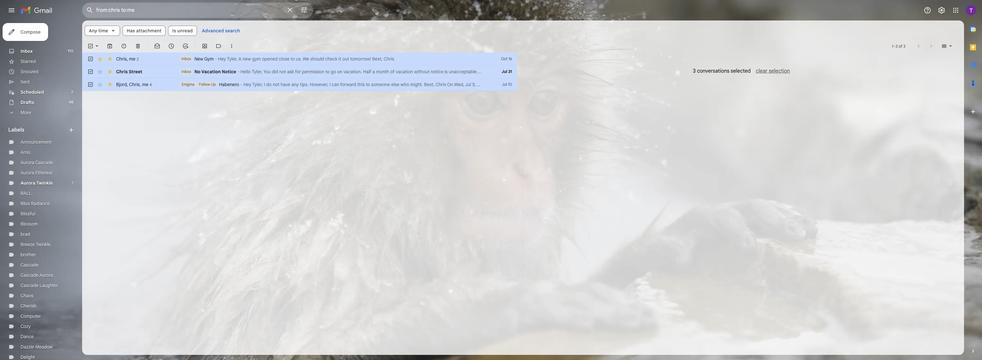 Task type: vqa. For each thing, say whether or not it's contained in the screenshot.
27 to the top
no



Task type: locate. For each thing, give the bounding box(es) containing it.
hello
[[241, 69, 251, 75]]

me right 31
[[518, 69, 524, 75]]

blossom link
[[21, 222, 38, 227]]

as left soon
[[525, 69, 530, 75]]

1 horizontal spatial i
[[329, 82, 331, 88]]

best, right might.
[[424, 82, 434, 88]]

tyler, left a
[[227, 56, 237, 62]]

aurora ethereal
[[21, 170, 52, 176]]

chris up inbox no vacation notice - hello tyler, you did not ask for permission to go on vacation. half a month  of vacation without notice is unacceptable. please get back to me as soon  as possible. sincerely, chris
[[384, 56, 394, 62]]

drafts link
[[21, 100, 34, 106]]

to left us.
[[291, 56, 295, 62]]

notice
[[222, 69, 236, 75]]

me up chris street
[[129, 56, 135, 62]]

clear search image
[[284, 4, 296, 16]]

not right do
[[273, 82, 279, 88]]

permission
[[302, 69, 324, 75]]

can
[[332, 82, 339, 88]]

soon
[[531, 69, 541, 75]]

dance
[[21, 335, 34, 340]]

bliss radiance link
[[21, 201, 50, 207]]

enigma
[[182, 82, 194, 87]]

without
[[414, 69, 429, 75]]

cascade down brother link
[[21, 263, 38, 269]]

aurora up ball link
[[21, 181, 35, 186]]

2 row from the top
[[82, 65, 598, 78]]

as right soon
[[542, 69, 547, 75]]

forward
[[340, 82, 356, 88]]

row down the it
[[82, 65, 598, 78]]

twinkle down ethereal
[[36, 181, 53, 186]]

2
[[137, 57, 139, 61], [71, 90, 73, 95]]

close
[[279, 56, 290, 62]]

brother
[[21, 252, 36, 258]]

5,
[[472, 82, 476, 88]]

0 horizontal spatial 2
[[71, 90, 73, 95]]

, left 4
[[140, 82, 141, 87]]

should
[[310, 56, 324, 62]]

wed,
[[454, 82, 464, 88]]

announcement link
[[21, 140, 52, 145]]

any time button
[[85, 26, 120, 36]]

1 inside main content
[[892, 44, 893, 49]]

move to inbox image
[[201, 43, 208, 49]]

row up for
[[82, 53, 517, 65]]

31
[[508, 69, 512, 74]]

0 vertical spatial -
[[215, 56, 217, 62]]

has attachment
[[127, 28, 161, 34]]

0 horizontal spatial best,
[[372, 56, 383, 62]]

2 as from the left
[[542, 69, 547, 75]]

1 vertical spatial 2
[[71, 90, 73, 95]]

i left can
[[329, 82, 331, 88]]

cozy
[[21, 324, 31, 330]]

<blacklashes1000@gmail.com>
[[534, 82, 598, 88]]

1 row from the top
[[82, 53, 517, 65]]

2 down delete icon at the left of the page
[[137, 57, 139, 61]]

inbox
[[21, 48, 33, 54], [182, 56, 191, 61], [182, 69, 191, 74]]

- left hello
[[237, 69, 239, 75]]

1 vertical spatial tyler,
[[252, 69, 262, 75]]

inbox up starred link
[[21, 48, 33, 54]]

1 horizontal spatial as
[[542, 69, 547, 75]]

breeze
[[21, 242, 35, 248]]

at
[[488, 82, 492, 88]]

support image
[[924, 6, 931, 14]]

back
[[501, 69, 511, 75]]

None search field
[[82, 3, 313, 18]]

notice
[[431, 69, 443, 75]]

jul left 31
[[502, 69, 507, 74]]

hey down hello
[[243, 82, 251, 88]]

1 vertical spatial twinkle
[[36, 242, 51, 248]]

radiance
[[31, 201, 50, 207]]

0 vertical spatial inbox
[[21, 48, 33, 54]]

2 vertical spatial inbox
[[182, 69, 191, 74]]

however,
[[310, 82, 328, 88]]

chris down report spam icon
[[116, 56, 127, 62]]

drafts
[[21, 100, 34, 106]]

none checkbox inside main content
[[87, 69, 94, 75]]

me left 4
[[142, 82, 148, 87]]

not
[[279, 69, 286, 75], [273, 82, 279, 88]]

None checkbox
[[87, 69, 94, 75]]

we
[[303, 56, 309, 62]]

2 horizontal spatial hey
[[613, 82, 621, 88]]

2 horizontal spatial -
[[240, 82, 242, 88]]

jul
[[502, 69, 507, 74], [465, 82, 471, 88], [502, 82, 507, 87]]

1 horizontal spatial 1
[[892, 44, 893, 49]]

aurora for aurora cascade
[[21, 160, 34, 166]]

0 horizontal spatial i
[[264, 82, 265, 88]]

1 vertical spatial 1
[[72, 181, 73, 186]]

Search mail text field
[[96, 7, 282, 13]]

us.
[[296, 56, 302, 62]]

inbox left no
[[182, 69, 191, 74]]

hey right gym
[[218, 56, 226, 62]]

dance link
[[21, 335, 34, 340]]

hey left chris,
[[613, 82, 621, 88]]

, down chris street
[[127, 82, 128, 87]]

0 vertical spatial best,
[[372, 56, 383, 62]]

1 i from the left
[[264, 82, 265, 88]]

3 row from the top
[[82, 78, 634, 91]]

jul for jul 10
[[502, 82, 507, 87]]

inbox for inbox
[[21, 48, 33, 54]]

1 vertical spatial -
[[237, 69, 239, 75]]

tyler
[[511, 82, 520, 88]]

1 horizontal spatial me
[[142, 82, 148, 87]]

0 horizontal spatial as
[[525, 69, 530, 75]]

1 vertical spatial not
[[273, 82, 279, 88]]

blossom
[[21, 222, 38, 227]]

2 inside labels navigation
[[71, 90, 73, 95]]

1 vertical spatial of
[[390, 69, 394, 75]]

tyler, left you
[[252, 69, 262, 75]]

for
[[295, 69, 301, 75]]

computer
[[21, 314, 41, 320]]

labels image
[[216, 43, 222, 49]]

48
[[69, 100, 73, 105]]

vacation.
[[343, 69, 362, 75]]

tyler, left do
[[252, 82, 263, 88]]

best,
[[372, 56, 383, 62], [424, 82, 434, 88]]

0 vertical spatial twinkle
[[36, 181, 53, 186]]

breeze twinkle link
[[21, 242, 51, 248]]

0 horizontal spatial me
[[129, 56, 135, 62]]

toggle split pane mode image
[[941, 43, 947, 49]]

0 vertical spatial 2
[[137, 57, 139, 61]]

advanced search button
[[199, 25, 243, 37]]

2 vertical spatial tyler,
[[252, 82, 263, 88]]

1 inside labels navigation
[[72, 181, 73, 186]]

- right gym
[[215, 56, 217, 62]]

cascade down cascade link
[[21, 273, 38, 279]]

1 vertical spatial me
[[518, 69, 524, 75]]

0 vertical spatial 1
[[892, 44, 893, 49]]

row containing chris street
[[82, 65, 598, 78]]

inbox inside the inbox new gym - hey tyler, a new gym opened close to us. we should check it out tomorrow!  best, chris
[[182, 56, 191, 61]]

no
[[194, 69, 200, 75]]

cascade
[[35, 160, 53, 166], [21, 263, 38, 269], [21, 273, 38, 279], [21, 283, 38, 289]]

announcement
[[21, 140, 52, 145]]

row containing bjord
[[82, 78, 634, 91]]

oct 16
[[501, 56, 512, 61]]

inbox left new
[[182, 56, 191, 61]]

1 horizontal spatial of
[[899, 44, 902, 49]]

10
[[508, 82, 512, 87]]

main content containing 3 conversations selected
[[82, 21, 964, 356]]

might.
[[410, 82, 423, 88]]

1 horizontal spatial 2
[[137, 57, 139, 61]]

main content
[[82, 21, 964, 356]]

, up chris street
[[127, 56, 128, 62]]

search mail image
[[84, 4, 96, 16]]

0 vertical spatial not
[[279, 69, 286, 75]]

chaos link
[[21, 294, 33, 299]]

best, up a
[[372, 56, 383, 62]]

i
[[264, 82, 265, 88], [329, 82, 331, 88]]

cascade up chaos
[[21, 283, 38, 289]]

cascade laughter link
[[21, 283, 58, 289]]

aurora cascade link
[[21, 160, 53, 166]]

-
[[215, 56, 217, 62], [237, 69, 239, 75], [240, 82, 242, 88]]

tab list
[[964, 21, 982, 338]]

bjord
[[116, 82, 127, 87]]

twinkle for breeze twinkle
[[36, 242, 51, 248]]

i left do
[[264, 82, 265, 88]]

2 horizontal spatial me
[[518, 69, 524, 75]]

2 up 48
[[71, 90, 73, 95]]

jul for jul 31
[[502, 69, 507, 74]]

row
[[82, 53, 517, 65], [82, 65, 598, 78], [82, 78, 634, 91]]

bliss
[[21, 201, 30, 207]]

aurora down arno
[[21, 160, 34, 166]]

row down vacation.
[[82, 78, 634, 91]]

jul left 10
[[502, 82, 507, 87]]

any time
[[89, 28, 108, 34]]

aurora up aurora twinkle link
[[21, 170, 34, 176]]

inbox for inbox no vacation notice - hello tyler, you did not ask for permission to go on vacation. half a month  of vacation without notice is unacceptable. please get back to me as soon  as possible. sincerely, chris
[[182, 69, 191, 74]]

row containing chris
[[82, 53, 517, 65]]

starred link
[[21, 59, 36, 64]]

twinkle right "breeze"
[[36, 242, 51, 248]]

of right –
[[899, 44, 902, 49]]

follow up
[[199, 82, 216, 87]]

chris
[[116, 56, 127, 62], [384, 56, 394, 62], [116, 69, 128, 75], [588, 69, 598, 75], [129, 82, 140, 87], [435, 82, 446, 88]]

labels heading
[[8, 127, 68, 133]]

2 i from the left
[[329, 82, 331, 88]]

attachment
[[136, 28, 161, 34]]

any
[[89, 28, 97, 34]]

aurora ethereal link
[[21, 170, 52, 176]]

- right 'habenero'
[[240, 82, 242, 88]]

this
[[357, 82, 365, 88]]

of right month
[[390, 69, 394, 75]]

to right this
[[366, 82, 370, 88]]

chris down street
[[129, 82, 140, 87]]

month
[[376, 69, 389, 75]]

1
[[892, 44, 893, 49], [72, 181, 73, 186]]

None checkbox
[[87, 43, 94, 49], [87, 56, 94, 62], [87, 81, 94, 88], [87, 43, 94, 49], [87, 56, 94, 62], [87, 81, 94, 88]]

1 horizontal spatial best,
[[424, 82, 434, 88]]

2 horizontal spatial 3
[[903, 44, 905, 49]]

1 horizontal spatial -
[[237, 69, 239, 75]]

inbox inside labels navigation
[[21, 48, 33, 54]]

inbox for inbox new gym - hey tyler, a new gym opened close to us. we should check it out tomorrow!  best, chris
[[182, 56, 191, 61]]

not right did at left
[[279, 69, 286, 75]]

1 vertical spatial inbox
[[182, 56, 191, 61]]

sincerely,
[[567, 69, 587, 75]]

0 vertical spatial me
[[129, 56, 135, 62]]

inbox inside inbox no vacation notice - hello tyler, you did not ask for permission to go on vacation. half a month  of vacation without notice is unacceptable. please get back to me as soon  as possible. sincerely, chris
[[182, 69, 191, 74]]

to
[[291, 56, 295, 62], [325, 69, 330, 75], [512, 69, 517, 75], [366, 82, 370, 88]]

0 horizontal spatial of
[[390, 69, 394, 75]]

2 vertical spatial -
[[240, 82, 242, 88]]

possible.
[[548, 69, 566, 75]]

0 horizontal spatial 1
[[72, 181, 73, 186]]

3 conversations selected
[[693, 68, 751, 74]]

is
[[172, 28, 176, 34]]

brother link
[[21, 252, 36, 258]]

1 vertical spatial best,
[[424, 82, 434, 88]]

hey
[[218, 56, 226, 62], [243, 82, 251, 88], [613, 82, 621, 88]]



Task type: describe. For each thing, give the bounding box(es) containing it.
has
[[127, 28, 135, 34]]

vacation
[[201, 69, 221, 75]]

computer link
[[21, 314, 41, 320]]

aurora for aurora ethereal
[[21, 170, 34, 176]]

jul left "5,"
[[465, 82, 471, 88]]

half
[[363, 69, 371, 75]]

1 as from the left
[[525, 69, 530, 75]]

ball link
[[21, 191, 31, 197]]

on
[[337, 69, 342, 75]]

1 for 1
[[72, 181, 73, 186]]

4
[[150, 82, 152, 87]]

habenero
[[219, 82, 239, 88]]

cascade for cascade aurora
[[21, 273, 38, 279]]

archive image
[[107, 43, 113, 49]]

oct
[[501, 56, 507, 61]]

cascade link
[[21, 263, 38, 269]]

inbox no vacation notice - hello tyler, you did not ask for permission to go on vacation. half a month  of vacation without notice is unacceptable. please get back to me as soon  as possible. sincerely, chris
[[182, 69, 598, 75]]

of inside row
[[390, 69, 394, 75]]

advanced search options image
[[298, 4, 311, 16]]

jul 10
[[502, 82, 512, 87]]

, for bjord
[[127, 82, 128, 87]]

2023
[[477, 82, 487, 88]]

a
[[238, 56, 241, 62]]

dazzle
[[21, 345, 34, 351]]

did
[[272, 69, 278, 75]]

report spam image
[[121, 43, 127, 49]]

habenero - hey tyler, i do not have any tips. however, i can forward this to someone  else who might. best, chris on wed, jul 5, 2023 at 1:06 pm tyler black  <blacklashes1000@gmail.com> wrote: hey chris,
[[219, 82, 634, 88]]

starred
[[21, 59, 36, 64]]

on
[[447, 82, 453, 88]]

is
[[444, 69, 448, 75]]

1 – 3 of 3
[[892, 44, 905, 49]]

delete image
[[135, 43, 141, 49]]

inbox link
[[21, 48, 33, 54]]

else
[[391, 82, 399, 88]]

vacation
[[396, 69, 413, 75]]

chris up "bjord"
[[116, 69, 128, 75]]

is unread
[[172, 28, 193, 34]]

0 vertical spatial tyler,
[[227, 56, 237, 62]]

search
[[225, 28, 240, 34]]

0 horizontal spatial hey
[[218, 56, 226, 62]]

clear selection link
[[751, 68, 790, 74]]

cascade laughter
[[21, 283, 58, 289]]

0 vertical spatial of
[[899, 44, 902, 49]]

clear
[[756, 68, 768, 74]]

someone
[[371, 82, 390, 88]]

sent link
[[21, 79, 30, 85]]

1 horizontal spatial hey
[[243, 82, 251, 88]]

1:06
[[494, 82, 502, 88]]

twinkle for aurora twinkle
[[36, 181, 53, 186]]

who
[[401, 82, 409, 88]]

new
[[194, 56, 203, 62]]

compose button
[[3, 23, 48, 41]]

1 horizontal spatial 3
[[896, 44, 898, 49]]

laughter
[[40, 283, 58, 289]]

1 for 1 – 3 of 3
[[892, 44, 893, 49]]

do
[[266, 82, 272, 88]]

get
[[494, 69, 500, 75]]

dazzle meadow link
[[21, 345, 53, 351]]

0 horizontal spatial -
[[215, 56, 217, 62]]

chris right the sincerely,
[[588, 69, 598, 75]]

to left the "go"
[[325, 69, 330, 75]]

cascade for cascade laughter
[[21, 283, 38, 289]]

settings image
[[938, 6, 945, 14]]

cascade aurora link
[[21, 273, 53, 279]]

any
[[291, 82, 299, 88]]

gym
[[252, 56, 261, 62]]

cascade up ethereal
[[35, 160, 53, 166]]

advanced
[[202, 28, 224, 34]]

110
[[68, 49, 73, 54]]

, for chris
[[127, 56, 128, 62]]

dazzle meadow
[[21, 345, 53, 351]]

selection
[[769, 68, 790, 74]]

ball
[[21, 191, 31, 197]]

breeze twinkle
[[21, 242, 51, 248]]

labels
[[8, 127, 24, 133]]

snooze image
[[168, 43, 175, 49]]

chris,
[[622, 82, 634, 88]]

unread
[[177, 28, 193, 34]]

it
[[339, 56, 341, 62]]

arno link
[[21, 150, 30, 156]]

tomorrow!
[[350, 56, 371, 62]]

2 inside chris , me 2
[[137, 57, 139, 61]]

out
[[342, 56, 349, 62]]

ethereal
[[35, 170, 52, 176]]

bliss radiance
[[21, 201, 50, 207]]

sent
[[21, 79, 30, 85]]

main menu image
[[8, 6, 15, 14]]

conversations
[[697, 68, 729, 74]]

snoozed
[[21, 69, 38, 75]]

go
[[331, 69, 336, 75]]

arno
[[21, 150, 30, 156]]

cherish
[[21, 304, 36, 310]]

aurora up laughter
[[39, 273, 53, 279]]

to right 31
[[512, 69, 517, 75]]

chris left the on
[[435, 82, 446, 88]]

bjord , chris , me 4
[[116, 82, 152, 87]]

more image
[[228, 43, 235, 49]]

add to tasks image
[[182, 43, 189, 49]]

check
[[325, 56, 337, 62]]

opened
[[262, 56, 278, 62]]

more
[[21, 110, 31, 116]]

mark as read image
[[154, 43, 160, 49]]

inbox new gym - hey tyler, a new gym opened close to us. we should check it out tomorrow!  best, chris
[[182, 56, 394, 62]]

selected
[[731, 68, 751, 74]]

ask
[[287, 69, 294, 75]]

time
[[98, 28, 108, 34]]

aurora cascade
[[21, 160, 53, 166]]

follow
[[199, 82, 210, 87]]

2 vertical spatial me
[[142, 82, 148, 87]]

a
[[372, 69, 375, 75]]

aurora for aurora twinkle
[[21, 181, 35, 186]]

brad link
[[21, 232, 30, 238]]

clear selection
[[756, 68, 790, 74]]

chaos
[[21, 294, 33, 299]]

advanced search
[[202, 28, 240, 34]]

cascade for cascade link
[[21, 263, 38, 269]]

labels navigation
[[0, 21, 82, 361]]

gmail image
[[21, 4, 56, 17]]

0 horizontal spatial 3
[[693, 68, 696, 74]]

scheduled
[[21, 90, 44, 95]]



